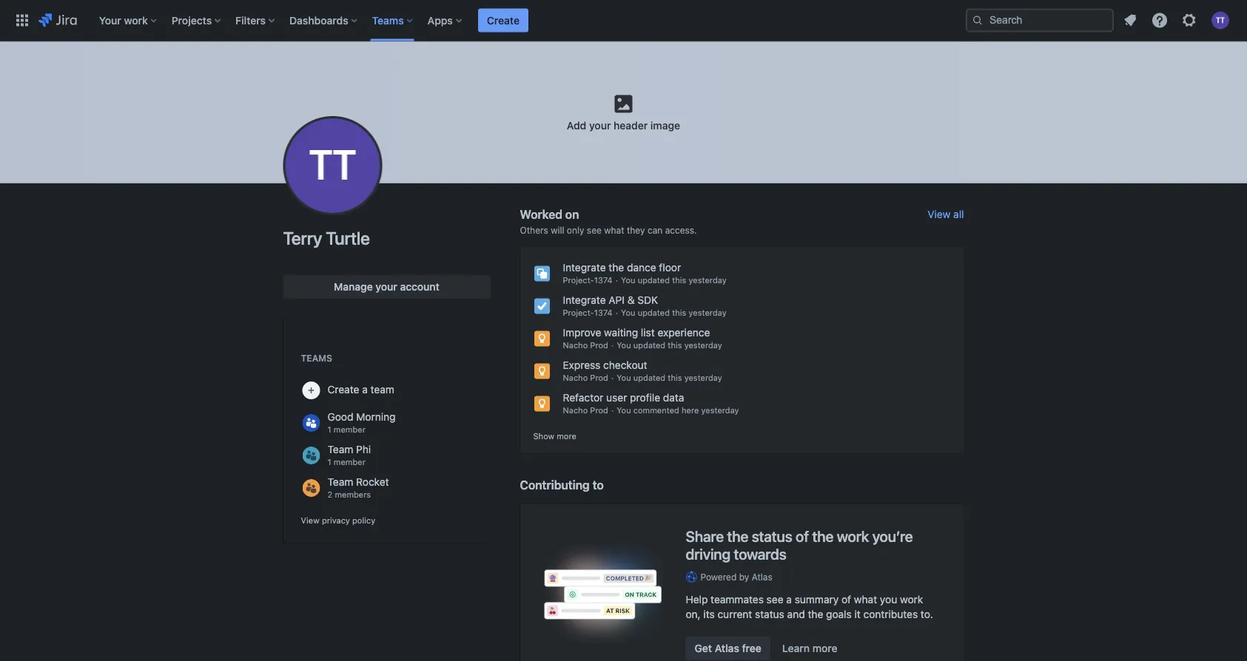 Task type: describe. For each thing, give the bounding box(es) containing it.
on,
[[686, 609, 701, 621]]

api
[[609, 294, 625, 306]]

driving
[[686, 546, 731, 563]]

dashboards
[[289, 14, 348, 26]]

this for sdk
[[672, 308, 686, 318]]

the up powered by atlas link
[[812, 528, 834, 546]]

yesterday for data
[[701, 406, 739, 416]]

view privacy policy
[[301, 516, 375, 526]]

show
[[533, 432, 554, 441]]

apps
[[428, 14, 453, 26]]

experience
[[658, 327, 710, 339]]

worked
[[520, 208, 562, 222]]

updated up 'profile'
[[633, 373, 666, 383]]

get atlas free
[[695, 643, 762, 655]]

projects button
[[167, 9, 227, 32]]

search image
[[972, 14, 984, 26]]

view for view privacy policy
[[301, 516, 320, 526]]

&
[[628, 294, 635, 306]]

the inside help teammates see a summary of what you work on, its current status and the goals it contributes to.
[[808, 609, 823, 621]]

this for floor
[[672, 276, 686, 285]]

1 for team phi
[[328, 458, 331, 467]]

dashboards button
[[285, 9, 363, 32]]

help image
[[1151, 11, 1169, 29]]

account
[[400, 281, 440, 293]]

2
[[328, 490, 332, 500]]

yesterday up the here on the bottom of the page
[[684, 373, 722, 383]]

free
[[742, 643, 762, 655]]

nacho prod for refactor
[[563, 406, 608, 416]]

help
[[686, 594, 708, 606]]

terry
[[283, 228, 322, 249]]

show more link
[[533, 431, 576, 442]]

morning
[[356, 411, 396, 423]]

of inside share the status of the work you're driving towards
[[796, 528, 809, 546]]

updated for floor
[[638, 276, 670, 285]]

create a team
[[328, 384, 394, 396]]

apps button
[[423, 9, 468, 32]]

this for experience
[[668, 341, 682, 350]]

you updated this yesterday for floor
[[621, 276, 727, 285]]

yesterday for experience
[[684, 341, 722, 350]]

nacho for improve waiting list experience
[[563, 341, 588, 350]]

rocket
[[356, 476, 389, 488]]

project- for integrate api & sdk
[[563, 308, 594, 318]]

checkout
[[603, 359, 647, 372]]

you for dance
[[621, 276, 635, 285]]

you
[[880, 594, 897, 606]]

integrate api & sdk
[[563, 294, 658, 306]]

1374 for api
[[594, 308, 613, 318]]

to.
[[921, 609, 933, 621]]

you down checkout
[[617, 373, 631, 383]]

learn more button
[[773, 637, 846, 661]]

your profile and settings image
[[1212, 11, 1229, 29]]

waiting
[[604, 327, 638, 339]]

data
[[663, 392, 684, 404]]

a inside 'button'
[[362, 384, 368, 396]]

you updated this yesterday for experience
[[617, 341, 722, 350]]

you updated this yesterday for sdk
[[621, 308, 727, 318]]

get
[[695, 643, 712, 655]]

get atlas free button
[[686, 637, 770, 661]]

commented
[[633, 406, 679, 416]]

work inside help teammates see a summary of what you work on, its current status and the goals it contributes to.
[[900, 594, 923, 606]]

your work button
[[95, 9, 163, 32]]

policy
[[352, 516, 375, 526]]

your
[[376, 281, 397, 293]]

team
[[371, 384, 394, 396]]

they
[[627, 225, 645, 235]]

view all
[[928, 208, 964, 221]]

you're
[[872, 528, 913, 546]]

integrate for integrate api & sdk
[[563, 294, 606, 306]]

current
[[718, 609, 752, 621]]

prod for refactor
[[590, 406, 608, 416]]

list
[[641, 327, 655, 339]]

you for profile
[[617, 406, 631, 416]]

updated for experience
[[633, 341, 666, 350]]

powered
[[701, 572, 737, 583]]

here
[[682, 406, 699, 416]]

you updated this yesterday up data
[[617, 373, 722, 383]]

profile
[[630, 392, 660, 404]]

member for team
[[334, 458, 366, 467]]

your
[[99, 14, 121, 26]]

terry turtle
[[283, 228, 370, 249]]

nacho for express checkout
[[563, 373, 588, 383]]

your work
[[99, 14, 148, 26]]

view all link
[[928, 208, 964, 221]]

summary
[[795, 594, 839, 606]]

to
[[593, 478, 604, 492]]

its
[[703, 609, 715, 621]]

team for team rocket
[[328, 476, 353, 488]]

worked on
[[520, 208, 579, 222]]

project-1374 for the
[[563, 276, 613, 285]]

express checkout
[[563, 359, 647, 372]]

member for good
[[334, 425, 366, 435]]

of inside help teammates see a summary of what you work on, its current status and the goals it contributes to.
[[842, 594, 851, 606]]

you for list
[[617, 341, 631, 350]]

you commented here yesterday
[[617, 406, 739, 416]]

share
[[686, 528, 724, 546]]

by
[[739, 572, 749, 583]]

and
[[787, 609, 805, 621]]

create for create a team
[[328, 384, 359, 396]]

team rocket 2 members
[[328, 476, 389, 500]]

powered by atlas
[[701, 572, 773, 583]]

0 vertical spatial see
[[587, 225, 602, 235]]

view privacy policy link
[[301, 516, 375, 526]]

status inside share the status of the work you're driving towards
[[752, 528, 792, 546]]

sdk
[[638, 294, 658, 306]]

team phi 1 member
[[328, 444, 371, 467]]

improve
[[563, 327, 601, 339]]

nacho for refactor user profile data
[[563, 406, 588, 416]]

what inside help teammates see a summary of what you work on, its current status and the goals it contributes to.
[[854, 594, 877, 606]]



Task type: locate. For each thing, give the bounding box(es) containing it.
updated for sdk
[[638, 308, 670, 318]]

2 member from the top
[[334, 458, 366, 467]]

0 vertical spatial member
[[334, 425, 366, 435]]

1 1374 from the top
[[594, 276, 613, 285]]

create
[[487, 14, 520, 26], [328, 384, 359, 396]]

atlas image
[[686, 572, 698, 583]]

work left you're
[[837, 528, 869, 546]]

1 horizontal spatial a
[[786, 594, 792, 606]]

1 vertical spatial what
[[854, 594, 877, 606]]

0 horizontal spatial of
[[796, 528, 809, 546]]

team
[[328, 444, 353, 456], [328, 476, 353, 488]]

help teammates see a summary of what you work on, its current status and the goals it contributes to.
[[686, 594, 933, 621]]

0 horizontal spatial what
[[604, 225, 624, 235]]

what up it
[[854, 594, 877, 606]]

integrate the dance floor
[[563, 262, 681, 274]]

team inside the team rocket 2 members
[[328, 476, 353, 488]]

a inside help teammates see a summary of what you work on, its current status and the goals it contributes to.
[[786, 594, 792, 606]]

0 vertical spatial create
[[487, 14, 520, 26]]

2 vertical spatial nacho prod
[[563, 406, 608, 416]]

nacho prod for express
[[563, 373, 608, 383]]

1 horizontal spatial what
[[854, 594, 877, 606]]

1 vertical spatial create
[[328, 384, 359, 396]]

1 vertical spatial work
[[837, 528, 869, 546]]

0 vertical spatial project-
[[563, 276, 594, 285]]

0 vertical spatial nacho prod
[[563, 341, 608, 350]]

nacho prod down improve
[[563, 341, 608, 350]]

notifications image
[[1121, 11, 1139, 29]]

1 nacho prod from the top
[[563, 341, 608, 350]]

nacho down the express
[[563, 373, 588, 383]]

2 team from the top
[[328, 476, 353, 488]]

atlas
[[752, 572, 773, 583], [715, 643, 739, 655]]

1374
[[594, 276, 613, 285], [594, 308, 613, 318]]

1 vertical spatial member
[[334, 458, 366, 467]]

teammates
[[711, 594, 764, 606]]

you down waiting
[[617, 341, 631, 350]]

1 vertical spatial prod
[[590, 373, 608, 383]]

dance
[[627, 262, 656, 274]]

this
[[672, 276, 686, 285], [672, 308, 686, 318], [668, 341, 682, 350], [668, 373, 682, 383]]

a
[[362, 384, 368, 396], [786, 594, 792, 606]]

nacho
[[563, 341, 588, 350], [563, 373, 588, 383], [563, 406, 588, 416]]

work inside share the status of the work you're driving towards
[[837, 528, 869, 546]]

share the status of the work you're driving towards
[[686, 528, 913, 563]]

1 up 2
[[328, 458, 331, 467]]

settings image
[[1181, 11, 1198, 29]]

integrate
[[563, 262, 606, 274], [563, 294, 606, 306]]

powered by atlas link
[[686, 571, 940, 584]]

privacy
[[322, 516, 350, 526]]

1 for good morning
[[328, 425, 331, 435]]

more right learn
[[813, 643, 838, 655]]

1 integrate from the top
[[563, 262, 606, 274]]

1 horizontal spatial work
[[837, 528, 869, 546]]

2 horizontal spatial work
[[900, 594, 923, 606]]

3 nacho from the top
[[563, 406, 588, 416]]

contributes
[[863, 609, 918, 621]]

1 inside good morning 1 member
[[328, 425, 331, 435]]

1 horizontal spatial see
[[767, 594, 784, 606]]

others
[[520, 225, 548, 235]]

nacho down refactor
[[563, 406, 588, 416]]

updated down the list
[[633, 341, 666, 350]]

2 1374 from the top
[[594, 308, 613, 318]]

3 nacho prod from the top
[[563, 406, 608, 416]]

0 vertical spatial status
[[752, 528, 792, 546]]

2 project-1374 from the top
[[563, 308, 613, 318]]

1 vertical spatial integrate
[[563, 294, 606, 306]]

1374 down integrate api & sdk
[[594, 308, 613, 318]]

1 vertical spatial more
[[813, 643, 838, 655]]

work
[[124, 14, 148, 26], [837, 528, 869, 546], [900, 594, 923, 606]]

status
[[752, 528, 792, 546], [755, 609, 784, 621]]

1 vertical spatial see
[[767, 594, 784, 606]]

all
[[953, 208, 964, 221]]

projects
[[172, 14, 212, 26]]

create a team button
[[301, 376, 473, 406]]

0 vertical spatial teams
[[372, 14, 404, 26]]

integrate down only
[[563, 262, 606, 274]]

see right only
[[587, 225, 602, 235]]

yesterday down 'experience'
[[684, 341, 722, 350]]

prod down refactor
[[590, 406, 608, 416]]

0 horizontal spatial view
[[301, 516, 320, 526]]

0 vertical spatial nacho
[[563, 341, 588, 350]]

good
[[328, 411, 353, 423]]

you updated this yesterday up 'experience'
[[621, 308, 727, 318]]

1 inside "team phi 1 member"
[[328, 458, 331, 467]]

1 vertical spatial team
[[328, 476, 353, 488]]

create right the "apps" popup button
[[487, 14, 520, 26]]

1 down good
[[328, 425, 331, 435]]

0 vertical spatial integrate
[[563, 262, 606, 274]]

team inside "team phi 1 member"
[[328, 444, 353, 456]]

user
[[606, 392, 627, 404]]

members
[[335, 490, 371, 500]]

yesterday for sdk
[[689, 308, 727, 318]]

a left team
[[362, 384, 368, 396]]

team up 2
[[328, 476, 353, 488]]

project-1374 for api
[[563, 308, 613, 318]]

status inside help teammates see a summary of what you work on, its current status and the goals it contributes to.
[[755, 609, 784, 621]]

1 horizontal spatial of
[[842, 594, 851, 606]]

you down 'refactor user profile data' on the bottom
[[617, 406, 631, 416]]

phi
[[356, 444, 371, 456]]

you updated this yesterday down floor
[[621, 276, 727, 285]]

prod
[[590, 341, 608, 350], [590, 373, 608, 383], [590, 406, 608, 416]]

1 vertical spatial a
[[786, 594, 792, 606]]

project- up integrate api & sdk
[[563, 276, 594, 285]]

2 prod from the top
[[590, 373, 608, 383]]

0 horizontal spatial atlas
[[715, 643, 739, 655]]

profile image actions image
[[324, 157, 342, 175]]

teams inside popup button
[[372, 14, 404, 26]]

see right teammates at right bottom
[[767, 594, 784, 606]]

2 vertical spatial prod
[[590, 406, 608, 416]]

the up 'towards'
[[727, 528, 748, 546]]

view left privacy
[[301, 516, 320, 526]]

updated down sdk
[[638, 308, 670, 318]]

1 vertical spatial nacho prod
[[563, 373, 608, 383]]

member inside "team phi 1 member"
[[334, 458, 366, 467]]

Search field
[[966, 9, 1114, 32]]

of up the goals
[[842, 594, 851, 606]]

2 1 from the top
[[328, 458, 331, 467]]

yesterday
[[689, 276, 727, 285], [689, 308, 727, 318], [684, 341, 722, 350], [684, 373, 722, 383], [701, 406, 739, 416]]

0 vertical spatial what
[[604, 225, 624, 235]]

project-1374 up integrate api & sdk
[[563, 276, 613, 285]]

0 horizontal spatial create
[[328, 384, 359, 396]]

goals
[[826, 609, 852, 621]]

view left all
[[928, 208, 951, 221]]

1 vertical spatial nacho
[[563, 373, 588, 383]]

1 horizontal spatial more
[[813, 643, 838, 655]]

banner
[[0, 0, 1247, 41]]

atlas right get
[[715, 643, 739, 655]]

2 vertical spatial work
[[900, 594, 923, 606]]

others will only see what they can access.
[[520, 225, 697, 235]]

1374 for the
[[594, 276, 613, 285]]

0 vertical spatial of
[[796, 528, 809, 546]]

filters
[[235, 14, 266, 26]]

team for team phi
[[328, 444, 353, 456]]

learn
[[782, 643, 810, 655]]

1 vertical spatial view
[[301, 516, 320, 526]]

nacho prod for improve
[[563, 341, 608, 350]]

on
[[565, 208, 579, 222]]

project- up improve
[[563, 308, 594, 318]]

will
[[551, 225, 564, 235]]

0 vertical spatial prod
[[590, 341, 608, 350]]

contributing to
[[520, 478, 604, 492]]

banner containing your work
[[0, 0, 1247, 41]]

status up 'towards'
[[752, 528, 792, 546]]

create for create
[[487, 14, 520, 26]]

team left phi
[[328, 444, 353, 456]]

this down floor
[[672, 276, 686, 285]]

you for &
[[621, 308, 635, 318]]

0 horizontal spatial more
[[557, 432, 576, 441]]

2 nacho prod from the top
[[563, 373, 608, 383]]

0 vertical spatial 1
[[328, 425, 331, 435]]

0 horizontal spatial teams
[[301, 353, 332, 363]]

0 horizontal spatial a
[[362, 384, 368, 396]]

0 horizontal spatial work
[[124, 14, 148, 26]]

project-1374 up improve
[[563, 308, 613, 318]]

create up good
[[328, 384, 359, 396]]

can
[[648, 225, 663, 235]]

what left they
[[604, 225, 624, 235]]

1 vertical spatial atlas
[[715, 643, 739, 655]]

filters button
[[231, 9, 281, 32]]

view
[[928, 208, 951, 221], [301, 516, 320, 526]]

2 nacho from the top
[[563, 373, 588, 383]]

create inside 'button'
[[328, 384, 359, 396]]

0 vertical spatial work
[[124, 14, 148, 26]]

member inside good morning 1 member
[[334, 425, 366, 435]]

teams left apps
[[372, 14, 404, 26]]

2 integrate from the top
[[563, 294, 606, 306]]

see
[[587, 225, 602, 235], [767, 594, 784, 606]]

primary element
[[9, 0, 966, 41]]

0 vertical spatial view
[[928, 208, 951, 221]]

more for learn more
[[813, 643, 838, 655]]

1 vertical spatial project-
[[563, 308, 594, 318]]

1 horizontal spatial teams
[[372, 14, 404, 26]]

of up powered by atlas link
[[796, 528, 809, 546]]

0 vertical spatial more
[[557, 432, 576, 441]]

status left and
[[755, 609, 784, 621]]

prod up express checkout
[[590, 341, 608, 350]]

this up 'experience'
[[672, 308, 686, 318]]

learn more
[[782, 643, 838, 655]]

member down phi
[[334, 458, 366, 467]]

1 vertical spatial 1374
[[594, 308, 613, 318]]

you updated this yesterday down 'experience'
[[617, 341, 722, 350]]

0 vertical spatial project-1374
[[563, 276, 613, 285]]

atlas right 'by'
[[752, 572, 773, 583]]

access.
[[665, 225, 697, 235]]

yesterday right the here on the bottom of the page
[[701, 406, 739, 416]]

express
[[563, 359, 600, 372]]

1 vertical spatial teams
[[301, 353, 332, 363]]

1 horizontal spatial create
[[487, 14, 520, 26]]

work up to. in the right bottom of the page
[[900, 594, 923, 606]]

1 1 from the top
[[328, 425, 331, 435]]

1 vertical spatial status
[[755, 609, 784, 621]]

see inside help teammates see a summary of what you work on, its current status and the goals it contributes to.
[[767, 594, 784, 606]]

appswitcher icon image
[[13, 11, 31, 29]]

this up data
[[668, 373, 682, 383]]

improve waiting list experience
[[563, 327, 710, 339]]

create button
[[478, 9, 528, 32]]

0 vertical spatial a
[[362, 384, 368, 396]]

the down summary
[[808, 609, 823, 621]]

it
[[855, 609, 861, 621]]

project- for integrate the dance floor
[[563, 276, 594, 285]]

1 team from the top
[[328, 444, 353, 456]]

yesterday down access.
[[689, 276, 727, 285]]

refactor
[[563, 392, 604, 404]]

more right show
[[557, 432, 576, 441]]

of
[[796, 528, 809, 546], [842, 594, 851, 606]]

0 vertical spatial 1374
[[594, 276, 613, 285]]

you down & on the right of page
[[621, 308, 635, 318]]

the left dance
[[609, 262, 624, 274]]

work right your
[[124, 14, 148, 26]]

jira image
[[38, 11, 77, 29], [38, 11, 77, 29]]

1 vertical spatial of
[[842, 594, 851, 606]]

nacho prod
[[563, 341, 608, 350], [563, 373, 608, 383], [563, 406, 608, 416]]

only
[[567, 225, 584, 235]]

0 horizontal spatial see
[[587, 225, 602, 235]]

create inside button
[[487, 14, 520, 26]]

atlas inside button
[[715, 643, 739, 655]]

a up and
[[786, 594, 792, 606]]

the
[[609, 262, 624, 274], [727, 528, 748, 546], [812, 528, 834, 546], [808, 609, 823, 621]]

integrate left the "api"
[[563, 294, 606, 306]]

more inside button
[[813, 643, 838, 655]]

nacho prod down the express
[[563, 373, 608, 383]]

prod for express
[[590, 373, 608, 383]]

0 vertical spatial team
[[328, 444, 353, 456]]

prod down express checkout
[[590, 373, 608, 383]]

3 prod from the top
[[590, 406, 608, 416]]

1 prod from the top
[[590, 341, 608, 350]]

more for show more
[[557, 432, 576, 441]]

1 project-1374 from the top
[[563, 276, 613, 285]]

you down integrate the dance floor
[[621, 276, 635, 285]]

nacho prod down refactor
[[563, 406, 608, 416]]

1374 up integrate api & sdk
[[594, 276, 613, 285]]

this down 'experience'
[[668, 341, 682, 350]]

what
[[604, 225, 624, 235], [854, 594, 877, 606]]

manage your account link
[[283, 275, 490, 299]]

integrate for integrate the dance floor
[[563, 262, 606, 274]]

2 vertical spatial nacho
[[563, 406, 588, 416]]

turtle
[[326, 228, 370, 249]]

prod for improve
[[590, 341, 608, 350]]

1 vertical spatial project-1374
[[563, 308, 613, 318]]

1 horizontal spatial view
[[928, 208, 951, 221]]

manage
[[334, 281, 373, 293]]

1 project- from the top
[[563, 276, 594, 285]]

0 vertical spatial atlas
[[752, 572, 773, 583]]

manage your account
[[334, 281, 440, 293]]

member down good
[[334, 425, 366, 435]]

1 horizontal spatial atlas
[[752, 572, 773, 583]]

updated down dance
[[638, 276, 670, 285]]

yesterday for floor
[[689, 276, 727, 285]]

good morning 1 member
[[328, 411, 396, 435]]

you updated this yesterday
[[621, 276, 727, 285], [621, 308, 727, 318], [617, 341, 722, 350], [617, 373, 722, 383]]

2 project- from the top
[[563, 308, 594, 318]]

yesterday up 'experience'
[[689, 308, 727, 318]]

nacho down improve
[[563, 341, 588, 350]]

view for view all
[[928, 208, 951, 221]]

teams button
[[368, 9, 419, 32]]

1
[[328, 425, 331, 435], [328, 458, 331, 467]]

1 nacho from the top
[[563, 341, 588, 350]]

teams up 'create a team'
[[301, 353, 332, 363]]

work inside popup button
[[124, 14, 148, 26]]

contributing
[[520, 478, 590, 492]]

towards
[[734, 546, 786, 563]]

1 vertical spatial 1
[[328, 458, 331, 467]]

1 member from the top
[[334, 425, 366, 435]]



Task type: vqa. For each thing, say whether or not it's contained in the screenshot.
"2"
yes



